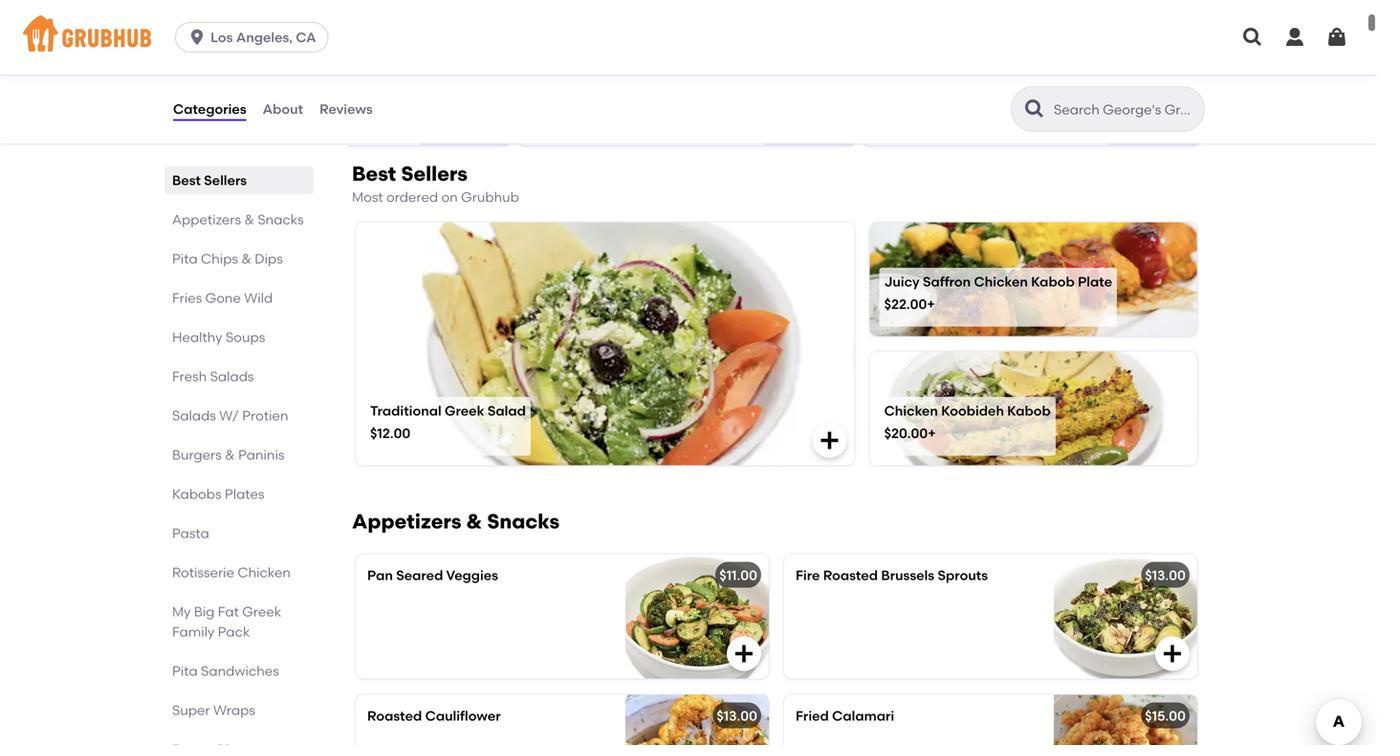 Task type: locate. For each thing, give the bounding box(es) containing it.
2 horizontal spatial orders
[[1037, 56, 1079, 72]]

valid
[[228, 56, 258, 72], [572, 56, 603, 72], [916, 56, 947, 72]]

chicken right saffron
[[974, 273, 1028, 290]]

chicken up fat
[[238, 564, 291, 581]]

best
[[352, 162, 396, 186], [172, 172, 201, 188]]

0 horizontal spatial valid
[[228, 56, 258, 72]]

or right $40
[[578, 75, 591, 91]]

1 orders from the left
[[349, 56, 390, 72]]

grubhub
[[461, 189, 519, 205]]

promo image for $5 off
[[421, 47, 491, 117]]

sprouts
[[938, 567, 988, 583]]

offer up $80
[[880, 56, 913, 72]]

best sellers most ordered on grubhub
[[352, 162, 519, 205]]

0 horizontal spatial promo image
[[421, 47, 491, 117]]

1 vertical spatial appetizers
[[352, 509, 462, 534]]

family
[[172, 624, 215, 640]]

2 of from the left
[[536, 75, 549, 91]]

sellers
[[401, 162, 468, 186], [204, 172, 247, 188]]

roasted right fire
[[823, 567, 878, 583]]

more. for offer valid on qualifying orders of $80 or more.
[[939, 75, 976, 91]]

1 vertical spatial salads
[[172, 408, 216, 424]]

qualifying
[[281, 56, 345, 72], [626, 56, 690, 72], [970, 56, 1034, 72]]

of inside the offer valid on qualifying orders of $40 or more.
[[536, 75, 549, 91]]

protien
[[242, 408, 288, 424]]

0 vertical spatial snacks
[[258, 211, 304, 228]]

3 qualifying from the left
[[970, 56, 1034, 72]]

sandwiches
[[201, 663, 279, 679]]

1 horizontal spatial of
[[536, 75, 549, 91]]

1 more. from the left
[[247, 75, 284, 91]]

appetizers up seared
[[352, 509, 462, 534]]

0 vertical spatial pita
[[172, 251, 198, 267]]

0 horizontal spatial chicken
[[238, 564, 291, 581]]

best up "most"
[[352, 162, 396, 186]]

or right $10 on the top of the page
[[230, 75, 244, 91]]

my
[[172, 604, 191, 620]]

more. up the about
[[247, 75, 284, 91]]

1 horizontal spatial svg image
[[1284, 26, 1307, 49]]

more. right $40
[[594, 75, 632, 91]]

salads left w/
[[172, 408, 216, 424]]

+
[[927, 296, 935, 312], [928, 425, 936, 441]]

pita for pita sandwiches
[[172, 663, 198, 679]]

1 horizontal spatial best
[[352, 162, 396, 186]]

1 horizontal spatial orders
[[693, 56, 734, 72]]

1 pita from the top
[[172, 251, 198, 267]]

1 horizontal spatial qualifying
[[626, 56, 690, 72]]

los angeles, ca button
[[175, 22, 336, 53]]

1 offer from the left
[[191, 56, 224, 72]]

fries
[[172, 290, 202, 306]]

2 horizontal spatial chicken
[[974, 273, 1028, 290]]

of left $80
[[880, 75, 893, 91]]

0 vertical spatial appetizers
[[172, 211, 241, 228]]

valid inside offer valid on qualifying orders of $80 or more.
[[916, 56, 947, 72]]

0 vertical spatial chicken
[[974, 273, 1028, 290]]

chicken up $20.00
[[884, 403, 938, 419]]

0 horizontal spatial appetizers
[[172, 211, 241, 228]]

roasted cauliflower image
[[626, 695, 769, 745]]

offer inside the offer valid on qualifying orders of $40 or more.
[[536, 56, 569, 72]]

1 horizontal spatial or
[[578, 75, 591, 91]]

0 horizontal spatial offer
[[191, 56, 224, 72]]

1 horizontal spatial snacks
[[487, 509, 560, 534]]

0 horizontal spatial roasted
[[367, 708, 422, 724]]

1 horizontal spatial appetizers
[[352, 509, 462, 534]]

1 valid from the left
[[228, 56, 258, 72]]

pasta
[[172, 525, 209, 541]]

0 horizontal spatial svg image
[[733, 642, 756, 665]]

appetizers & snacks
[[172, 211, 304, 228], [352, 509, 560, 534]]

sellers for best sellers most ordered on grubhub
[[401, 162, 468, 186]]

qualifying inside $5 off offer valid on qualifying orders of $10 or more.
[[281, 56, 345, 72]]

kabob
[[1031, 273, 1075, 290], [1008, 403, 1051, 419]]

0 vertical spatial salads
[[210, 368, 254, 385]]

svg image inside main navigation navigation
[[1284, 26, 1307, 49]]

1 horizontal spatial greek
[[445, 403, 485, 419]]

orders
[[349, 56, 390, 72], [693, 56, 734, 72], [1037, 56, 1079, 72]]

1 vertical spatial greek
[[242, 604, 281, 620]]

1 horizontal spatial valid
[[572, 56, 603, 72]]

offer inside offer valid on qualifying orders of $80 or more.
[[880, 56, 913, 72]]

3 or from the left
[[922, 75, 936, 91]]

$5
[[191, 33, 206, 49]]

1 horizontal spatial appetizers & snacks
[[352, 509, 560, 534]]

brussels
[[881, 567, 935, 583]]

about button
[[262, 75, 304, 143]]

1 vertical spatial svg image
[[733, 642, 756, 665]]

qualifying inside offer valid on qualifying orders of $80 or more.
[[970, 56, 1034, 72]]

ca
[[296, 29, 316, 45]]

orders inside the offer valid on qualifying orders of $40 or more.
[[693, 56, 734, 72]]

wild
[[244, 290, 273, 306]]

2 horizontal spatial more.
[[939, 75, 976, 91]]

0 horizontal spatial or
[[230, 75, 244, 91]]

calamari
[[832, 708, 895, 724]]

more.
[[247, 75, 284, 91], [594, 75, 632, 91], [939, 75, 976, 91]]

$13.00
[[1145, 567, 1186, 583], [717, 708, 758, 724]]

1 vertical spatial chicken
[[884, 403, 938, 419]]

more. inside the offer valid on qualifying orders of $40 or more.
[[594, 75, 632, 91]]

2 horizontal spatial offer
[[880, 56, 913, 72]]

sellers down categories button
[[204, 172, 247, 188]]

2 more. from the left
[[594, 75, 632, 91]]

roasted left cauliflower
[[367, 708, 422, 724]]

1 horizontal spatial roasted
[[823, 567, 878, 583]]

0 vertical spatial +
[[927, 296, 935, 312]]

1 of from the left
[[191, 75, 204, 91]]

0 vertical spatial kabob
[[1031, 273, 1075, 290]]

& up veggies
[[466, 509, 482, 534]]

salads up "salads w/ protien"
[[210, 368, 254, 385]]

$22.00
[[884, 296, 927, 312]]

of left $10 on the top of the page
[[191, 75, 204, 91]]

or right $80
[[922, 75, 936, 91]]

sellers up ordered
[[401, 162, 468, 186]]

$15.00
[[1145, 708, 1186, 724]]

more. for offer valid on qualifying orders of $40 or more.
[[594, 75, 632, 91]]

0 horizontal spatial sellers
[[204, 172, 247, 188]]

1 horizontal spatial promo image
[[765, 47, 835, 117]]

valid down los angeles, ca button
[[228, 56, 258, 72]]

seared
[[396, 567, 443, 583]]

offer up $40
[[536, 56, 569, 72]]

pita up super
[[172, 663, 198, 679]]

2 valid from the left
[[572, 56, 603, 72]]

greek inside traditional greek salad $12.00
[[445, 403, 485, 419]]

greek right fat
[[242, 604, 281, 620]]

0 horizontal spatial more.
[[247, 75, 284, 91]]

0 horizontal spatial $13.00
[[717, 708, 758, 724]]

+ inside chicken koobideh kabob $20.00 +
[[928, 425, 936, 441]]

$13.00 for roasted cauliflower
[[717, 708, 758, 724]]

valid inside the offer valid on qualifying orders of $40 or more.
[[572, 56, 603, 72]]

svg image
[[1242, 26, 1265, 49], [1326, 26, 1349, 49], [188, 28, 207, 47], [818, 429, 841, 452], [1161, 642, 1184, 665]]

2 horizontal spatial promo image
[[1110, 47, 1180, 117]]

&
[[244, 211, 254, 228], [241, 251, 252, 267], [225, 447, 235, 463], [466, 509, 482, 534]]

$5 off offer valid on qualifying orders of $10 or more.
[[191, 33, 390, 91]]

pan seared veggies image
[[626, 554, 769, 679]]

1 vertical spatial +
[[928, 425, 936, 441]]

2 horizontal spatial valid
[[916, 56, 947, 72]]

2 horizontal spatial or
[[922, 75, 936, 91]]

pan seared veggies
[[367, 567, 498, 583]]

appetizers
[[172, 211, 241, 228], [352, 509, 462, 534]]

chips
[[201, 251, 238, 267]]

svg image
[[1284, 26, 1307, 49], [733, 642, 756, 665]]

greek left salad
[[445, 403, 485, 419]]

valid up $40
[[572, 56, 603, 72]]

appetizers down 'best sellers'
[[172, 211, 241, 228]]

valid for offer valid on qualifying orders of $80 or more.
[[916, 56, 947, 72]]

3 valid from the left
[[916, 56, 947, 72]]

snacks up dips
[[258, 211, 304, 228]]

1 vertical spatial kabob
[[1008, 403, 1051, 419]]

plate
[[1078, 273, 1113, 290]]

0 horizontal spatial appetizers & snacks
[[172, 211, 304, 228]]

best inside best sellers most ordered on grubhub
[[352, 162, 396, 186]]

0 horizontal spatial best
[[172, 172, 201, 188]]

offer valid on qualifying orders of $40 or more.
[[536, 56, 734, 91]]

appetizers & snacks up the pita chips & dips
[[172, 211, 304, 228]]

0 vertical spatial svg image
[[1284, 26, 1307, 49]]

offer up $10 on the top of the page
[[191, 56, 224, 72]]

3 offer from the left
[[880, 56, 913, 72]]

snacks
[[258, 211, 304, 228], [487, 509, 560, 534]]

fresh
[[172, 368, 207, 385]]

1 horizontal spatial $13.00
[[1145, 567, 1186, 583]]

orders inside offer valid on qualifying orders of $80 or more.
[[1037, 56, 1079, 72]]

best down categories button
[[172, 172, 201, 188]]

angeles,
[[236, 29, 293, 45]]

0 horizontal spatial greek
[[242, 604, 281, 620]]

1 horizontal spatial more.
[[594, 75, 632, 91]]

of left $40
[[536, 75, 549, 91]]

0 horizontal spatial of
[[191, 75, 204, 91]]

traditional greek salad $12.00
[[370, 403, 526, 441]]

sellers inside best sellers most ordered on grubhub
[[401, 162, 468, 186]]

1 or from the left
[[230, 75, 244, 91]]

koobideh
[[942, 403, 1004, 419]]

offer valid on qualifying orders of $80 or more.
[[880, 56, 1079, 91]]

orders for offer valid on qualifying orders of $40 or more.
[[693, 56, 734, 72]]

offer for offer valid on qualifying orders of $40 or more.
[[536, 56, 569, 72]]

2 pita from the top
[[172, 663, 198, 679]]

cauliflower
[[425, 708, 501, 724]]

los angeles, ca
[[211, 29, 316, 45]]

snacks up veggies
[[487, 509, 560, 534]]

best for best sellers
[[172, 172, 201, 188]]

on
[[262, 56, 278, 72], [606, 56, 623, 72], [950, 56, 967, 72], [441, 189, 458, 205]]

kabob left plate
[[1031, 273, 1075, 290]]

greek
[[445, 403, 485, 419], [242, 604, 281, 620]]

valid up $80
[[916, 56, 947, 72]]

2 vertical spatial chicken
[[238, 564, 291, 581]]

2 horizontal spatial of
[[880, 75, 893, 91]]

soups
[[226, 329, 265, 345]]

$20.00
[[884, 425, 928, 441]]

pita
[[172, 251, 198, 267], [172, 663, 198, 679]]

fat
[[218, 604, 239, 620]]

salads
[[210, 368, 254, 385], [172, 408, 216, 424]]

1 promo image from the left
[[421, 47, 491, 117]]

big
[[194, 604, 215, 620]]

or inside offer valid on qualifying orders of $80 or more.
[[922, 75, 936, 91]]

or inside the offer valid on qualifying orders of $40 or more.
[[578, 75, 591, 91]]

2 qualifying from the left
[[626, 56, 690, 72]]

0 vertical spatial greek
[[445, 403, 485, 419]]

0 vertical spatial appetizers & snacks
[[172, 211, 304, 228]]

1 horizontal spatial offer
[[536, 56, 569, 72]]

categories
[[173, 101, 246, 117]]

reviews button
[[319, 75, 374, 143]]

0 horizontal spatial qualifying
[[281, 56, 345, 72]]

3 orders from the left
[[1037, 56, 1079, 72]]

2 or from the left
[[578, 75, 591, 91]]

1 horizontal spatial chicken
[[884, 403, 938, 419]]

pita left chips
[[172, 251, 198, 267]]

qualifying for offer valid on qualifying orders of $80 or more.
[[970, 56, 1034, 72]]

or for offer valid on qualifying orders of $80 or more.
[[922, 75, 936, 91]]

2 offer from the left
[[536, 56, 569, 72]]

promo image
[[421, 47, 491, 117], [765, 47, 835, 117], [1110, 47, 1180, 117]]

offer inside $5 off offer valid on qualifying orders of $10 or more.
[[191, 56, 224, 72]]

of for offer valid on qualifying orders of $80 or more.
[[880, 75, 893, 91]]

more. inside offer valid on qualifying orders of $80 or more.
[[939, 75, 976, 91]]

chicken inside juicy saffron chicken kabob plate $22.00 +
[[974, 273, 1028, 290]]

1 vertical spatial appetizers & snacks
[[352, 509, 560, 534]]

chicken inside chicken koobideh kabob $20.00 +
[[884, 403, 938, 419]]

qualifying inside the offer valid on qualifying orders of $40 or more.
[[626, 56, 690, 72]]

1 vertical spatial pita
[[172, 663, 198, 679]]

appetizers & snacks up veggies
[[352, 509, 560, 534]]

salad
[[488, 403, 526, 419]]

dips
[[255, 251, 283, 267]]

1 qualifying from the left
[[281, 56, 345, 72]]

categories button
[[172, 75, 247, 143]]

1 vertical spatial snacks
[[487, 509, 560, 534]]

0 horizontal spatial orders
[[349, 56, 390, 72]]

kabob right koobideh
[[1008, 403, 1051, 419]]

& left dips
[[241, 251, 252, 267]]

on inside $5 off offer valid on qualifying orders of $10 or more.
[[262, 56, 278, 72]]

1 vertical spatial $13.00
[[717, 708, 758, 724]]

of inside offer valid on qualifying orders of $80 or more.
[[880, 75, 893, 91]]

roasted
[[823, 567, 878, 583], [367, 708, 422, 724]]

more. right $80
[[939, 75, 976, 91]]

3 promo image from the left
[[1110, 47, 1180, 117]]

3 of from the left
[[880, 75, 893, 91]]

2 horizontal spatial qualifying
[[970, 56, 1034, 72]]

2 orders from the left
[[693, 56, 734, 72]]

3 more. from the left
[[939, 75, 976, 91]]

$10
[[207, 75, 227, 91]]

offer
[[191, 56, 224, 72], [536, 56, 569, 72], [880, 56, 913, 72]]

0 vertical spatial $13.00
[[1145, 567, 1186, 583]]

chicken
[[974, 273, 1028, 290], [884, 403, 938, 419], [238, 564, 291, 581]]

wraps
[[213, 702, 255, 718]]

fire roasted brussels sprouts
[[796, 567, 988, 583]]

or
[[230, 75, 244, 91], [578, 75, 591, 91], [922, 75, 936, 91]]

1 horizontal spatial sellers
[[401, 162, 468, 186]]



Task type: vqa. For each thing, say whether or not it's contained in the screenshot.
'orders' within the the $5 off Offer valid on qualifying orders of $10 or more.
yes



Task type: describe. For each thing, give the bounding box(es) containing it.
off
[[210, 33, 227, 49]]

qualifying for offer valid on qualifying orders of $40 or more.
[[626, 56, 690, 72]]

or inside $5 off offer valid on qualifying orders of $10 or more.
[[230, 75, 244, 91]]

of inside $5 off offer valid on qualifying orders of $10 or more.
[[191, 75, 204, 91]]

on inside the offer valid on qualifying orders of $40 or more.
[[606, 56, 623, 72]]

healthy
[[172, 329, 223, 345]]

ordered
[[386, 189, 438, 205]]

fire
[[796, 567, 820, 583]]

chicken koobideh kabob $20.00 +
[[884, 403, 1051, 441]]

w/
[[219, 408, 239, 424]]

pita for pita chips & dips
[[172, 251, 198, 267]]

$40
[[552, 75, 575, 91]]

sellers for best sellers
[[204, 172, 247, 188]]

pita sandwiches
[[172, 663, 279, 679]]

super
[[172, 702, 210, 718]]

fried calamari image
[[1054, 695, 1198, 745]]

pita chips & dips
[[172, 251, 283, 267]]

los
[[211, 29, 233, 45]]

greek inside my big fat greek family pack
[[242, 604, 281, 620]]

$12.00
[[370, 425, 411, 441]]

0 horizontal spatial snacks
[[258, 211, 304, 228]]

rotisserie
[[172, 564, 234, 581]]

about
[[263, 101, 303, 117]]

veggies
[[446, 567, 498, 583]]

pan
[[367, 567, 393, 583]]

paninis
[[238, 447, 285, 463]]

fresh salads
[[172, 368, 254, 385]]

$11.00
[[720, 567, 758, 583]]

2 promo image from the left
[[765, 47, 835, 117]]

my big fat greek family pack
[[172, 604, 281, 640]]

kabobs plates
[[172, 486, 265, 502]]

on inside best sellers most ordered on grubhub
[[441, 189, 458, 205]]

pack
[[218, 624, 250, 640]]

burgers
[[172, 447, 222, 463]]

kabob inside chicken koobideh kabob $20.00 +
[[1008, 403, 1051, 419]]

svg image inside los angeles, ca button
[[188, 28, 207, 47]]

& up the pita chips & dips
[[244, 211, 254, 228]]

most
[[352, 189, 383, 205]]

main navigation navigation
[[0, 0, 1377, 75]]

super wraps
[[172, 702, 255, 718]]

search icon image
[[1024, 98, 1047, 121]]

burgers & paninis
[[172, 447, 285, 463]]

best for best sellers most ordered on grubhub
[[352, 162, 396, 186]]

orders for offer valid on qualifying orders of $80 or more.
[[1037, 56, 1079, 72]]

$13.00 for fire roasted brussels sprouts
[[1145, 567, 1186, 583]]

juicy
[[884, 273, 920, 290]]

rotisserie chicken
[[172, 564, 291, 581]]

or for offer valid on qualifying orders of $40 or more.
[[578, 75, 591, 91]]

offer for offer valid on qualifying orders of $80 or more.
[[880, 56, 913, 72]]

kabobs
[[172, 486, 222, 502]]

on inside offer valid on qualifying orders of $80 or more.
[[950, 56, 967, 72]]

+ inside juicy saffron chicken kabob plate $22.00 +
[[927, 296, 935, 312]]

promo image for offer valid on qualifying orders of $80 or more.
[[1110, 47, 1180, 117]]

more. inside $5 off offer valid on qualifying orders of $10 or more.
[[247, 75, 284, 91]]

salads w/ protien
[[172, 408, 288, 424]]

Search George's Greek Grill on 735 Figueroa search field
[[1052, 100, 1199, 119]]

best sellers
[[172, 172, 247, 188]]

saffron
[[923, 273, 971, 290]]

of for offer valid on qualifying orders of $40 or more.
[[536, 75, 549, 91]]

valid inside $5 off offer valid on qualifying orders of $10 or more.
[[228, 56, 258, 72]]

reviews
[[320, 101, 373, 117]]

valid for offer valid on qualifying orders of $40 or more.
[[572, 56, 603, 72]]

plates
[[225, 486, 265, 502]]

$80
[[896, 75, 919, 91]]

& left paninis
[[225, 447, 235, 463]]

healthy soups
[[172, 329, 265, 345]]

fries gone wild
[[172, 290, 273, 306]]

fire roasted brussels sprouts image
[[1054, 554, 1198, 679]]

fried calamari
[[796, 708, 895, 724]]

fried
[[796, 708, 829, 724]]

0 vertical spatial roasted
[[823, 567, 878, 583]]

1 vertical spatial roasted
[[367, 708, 422, 724]]

gone
[[205, 290, 241, 306]]

juicy saffron chicken kabob plate $22.00 +
[[884, 273, 1113, 312]]

orders inside $5 off offer valid on qualifying orders of $10 or more.
[[349, 56, 390, 72]]

roasted cauliflower
[[367, 708, 501, 724]]

kabob inside juicy saffron chicken kabob plate $22.00 +
[[1031, 273, 1075, 290]]

traditional
[[370, 403, 442, 419]]



